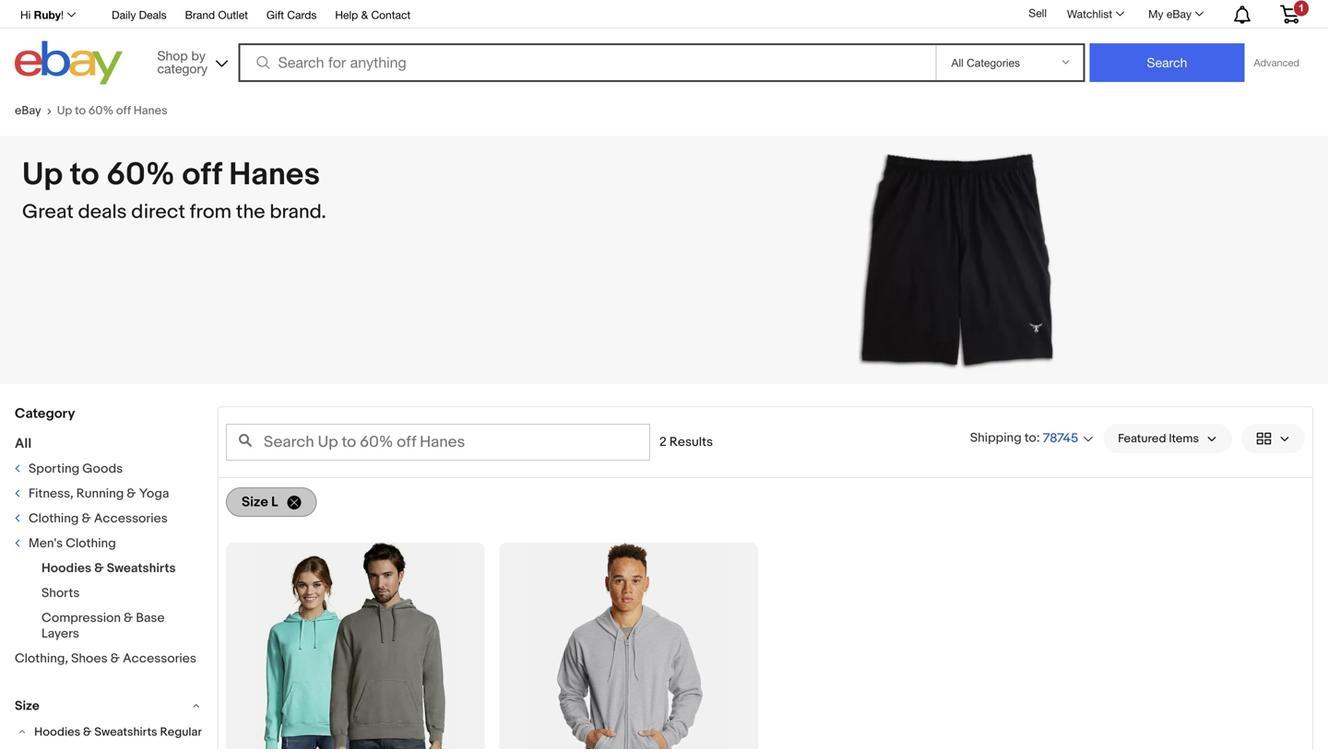 Task type: locate. For each thing, give the bounding box(es) containing it.
to for shipping to : 78745
[[1025, 431, 1037, 446]]

sweatshirts down size dropdown button
[[94, 726, 157, 740]]

up inside the up to 60% off hanes great deals direct from the brand.
[[22, 156, 63, 194]]

0 vertical spatial off
[[116, 104, 131, 118]]

up to 60% off hanes great deals direct from the brand.
[[22, 156, 326, 224]]

direct
[[131, 200, 185, 224]]

hoodies inside hoodies & sweatshirts shorts compression & base layers
[[42, 561, 91, 577]]

& left yoga
[[127, 487, 136, 502]]

clothing
[[29, 512, 79, 527], [66, 536, 116, 552]]

ebay right my
[[1167, 7, 1192, 20]]

deals
[[139, 8, 167, 21]]

1 horizontal spatial off
[[182, 156, 222, 194]]

to inside the up to 60% off hanes great deals direct from the brand.
[[70, 156, 99, 194]]

hoodies down size
[[34, 726, 80, 740]]

60% inside the up to 60% off hanes great deals direct from the brand.
[[106, 156, 175, 194]]

yoga
[[139, 487, 169, 502]]

1 link
[[1269, 0, 1311, 27]]

60%
[[88, 104, 113, 118], [106, 156, 175, 194]]

regular
[[160, 726, 202, 740]]

off
[[116, 104, 131, 118], [182, 156, 222, 194]]

1 vertical spatial to
[[70, 156, 99, 194]]

size
[[15, 699, 39, 715]]

shop by category
[[157, 48, 208, 76]]

0 vertical spatial hanes
[[133, 104, 168, 118]]

clothing, shoes & accessories
[[15, 652, 196, 667]]

featured items
[[1118, 432, 1199, 446]]

items
[[1169, 432, 1199, 446]]

daily
[[112, 8, 136, 21]]

1 vertical spatial clothing
[[66, 536, 116, 552]]

size hoodies & sweatshirts regular
[[15, 699, 202, 740]]

2 vertical spatial to
[[1025, 431, 1037, 446]]

to inside shipping to : 78745
[[1025, 431, 1037, 446]]

to left 78745 at the right bottom of page
[[1025, 431, 1037, 446]]

1 vertical spatial ebay
[[15, 104, 41, 118]]

gift cards
[[267, 8, 317, 21]]

from
[[190, 200, 232, 224]]

to
[[75, 104, 86, 118], [70, 156, 99, 194], [1025, 431, 1037, 446]]

&
[[361, 8, 368, 21], [127, 487, 136, 502], [82, 512, 91, 527], [94, 561, 104, 577], [124, 611, 133, 627], [111, 652, 120, 667], [83, 726, 92, 740]]

0 vertical spatial accessories
[[94, 512, 168, 527]]

0 horizontal spatial off
[[116, 104, 131, 118]]

shorts
[[42, 586, 80, 602]]

the
[[236, 200, 265, 224]]

brand outlet
[[185, 8, 248, 21]]

& down size dropdown button
[[83, 726, 92, 740]]

Search for anything text field
[[241, 45, 932, 80]]

cards
[[287, 8, 317, 21]]

gift
[[267, 8, 284, 21]]

to up deals
[[70, 156, 99, 194]]

& inside account navigation
[[361, 8, 368, 21]]

hanes inside the up to 60% off hanes great deals direct from the brand.
[[229, 156, 320, 194]]

account navigation
[[10, 0, 1314, 29]]

1 vertical spatial sweatshirts
[[94, 726, 157, 740]]

daily deals link
[[112, 6, 167, 26]]

0 vertical spatial to
[[75, 104, 86, 118]]

clothing down 'fitness,'
[[29, 512, 79, 527]]

watchlist
[[1067, 7, 1113, 20]]

60% up direct
[[106, 156, 175, 194]]

great
[[22, 200, 74, 224]]

clothing & accessories link
[[14, 512, 168, 527]]

featured
[[1118, 432, 1166, 446]]

compression & base layers link
[[42, 611, 165, 642]]

& down fitness, running & yoga link
[[82, 512, 91, 527]]

hanes
[[133, 104, 168, 118], [229, 156, 320, 194]]

hoodies down men's clothing 'link'
[[42, 561, 91, 577]]

sweatshirts
[[107, 561, 176, 577], [94, 726, 157, 740]]

ebay link
[[15, 104, 57, 118]]

sweatshirts up base
[[107, 561, 176, 577]]

hanes down the "category"
[[133, 104, 168, 118]]

up
[[57, 104, 72, 118], [22, 156, 63, 194]]

accessories down base
[[123, 652, 196, 667]]

my
[[1149, 7, 1164, 20]]

shoes
[[71, 652, 108, 667]]

hoodies & sweatshirts regular button
[[15, 725, 204, 741]]

1 vertical spatial 60%
[[106, 156, 175, 194]]

shorts link
[[42, 586, 80, 602]]

0 horizontal spatial hanes
[[133, 104, 168, 118]]

1 vertical spatial off
[[182, 156, 222, 194]]

60% for up to 60% off hanes great deals direct from the brand.
[[106, 156, 175, 194]]

1 vertical spatial hanes
[[229, 156, 320, 194]]

hoodies
[[42, 561, 91, 577], [34, 726, 80, 740]]

1 horizontal spatial hanes
[[229, 156, 320, 194]]

ebay left the up to 60% off hanes
[[15, 104, 41, 118]]

help & contact
[[335, 8, 411, 21]]

clothing & accessories
[[29, 512, 168, 527]]

accessories down yoga
[[94, 512, 168, 527]]

off inside the up to 60% off hanes great deals direct from the brand.
[[182, 156, 222, 194]]

off for up to 60% off hanes great deals direct from the brand.
[[182, 156, 222, 194]]

shop by category banner
[[10, 0, 1314, 89]]

0 vertical spatial hoodies
[[42, 561, 91, 577]]

0 horizontal spatial ebay
[[15, 104, 41, 118]]

advanced link
[[1245, 44, 1309, 81]]

running
[[76, 487, 124, 502]]

& down "men's clothing"
[[94, 561, 104, 577]]

sweatshirts inside hoodies & sweatshirts shorts compression & base layers
[[107, 561, 176, 577]]

all
[[15, 436, 32, 452]]

None submit
[[1090, 43, 1245, 82]]

clothing down clothing & accessories link
[[66, 536, 116, 552]]

& right 'help'
[[361, 8, 368, 21]]

ebay
[[1167, 7, 1192, 20], [15, 104, 41, 118]]

60% right the ebay link
[[88, 104, 113, 118]]

1 vertical spatial hoodies
[[34, 726, 80, 740]]

shop by category button
[[149, 41, 232, 81]]

my ebay link
[[1138, 3, 1212, 25]]

accessories
[[94, 512, 168, 527], [123, 652, 196, 667]]

0 vertical spatial sweatshirts
[[107, 561, 176, 577]]

to right the ebay link
[[75, 104, 86, 118]]

1 vertical spatial up
[[22, 156, 63, 194]]

base
[[136, 611, 165, 627]]

hanes up brand.
[[229, 156, 320, 194]]

hi ruby !
[[20, 8, 64, 21]]

gift cards link
[[267, 6, 317, 26]]

0 vertical spatial up
[[57, 104, 72, 118]]

men's clothing link
[[14, 536, 116, 552]]

0 vertical spatial ebay
[[1167, 7, 1192, 20]]

1 horizontal spatial ebay
[[1167, 7, 1192, 20]]

up to 60% off hanes
[[57, 104, 168, 118]]

shipping
[[970, 431, 1022, 446]]

0 vertical spatial 60%
[[88, 104, 113, 118]]



Task type: describe. For each thing, give the bounding box(es) containing it.
shop
[[157, 48, 188, 63]]

deals
[[78, 200, 127, 224]]

hanes for up to 60% off hanes
[[133, 104, 168, 118]]

ebay inside up to 60% off hanes main content
[[15, 104, 41, 118]]

to for up to 60% off hanes great deals direct from the brand.
[[70, 156, 99, 194]]

& left base
[[124, 611, 133, 627]]

sporting goods
[[29, 462, 123, 477]]

fitness, running & yoga link
[[14, 487, 169, 502]]

1
[[1299, 2, 1304, 14]]

fitness,
[[29, 487, 73, 502]]

hanes for up to 60% off hanes great deals direct from the brand.
[[229, 156, 320, 194]]

brand
[[185, 8, 215, 21]]

fitness, running & yoga
[[29, 487, 169, 502]]

daily deals
[[112, 8, 167, 21]]

brand.
[[270, 200, 326, 224]]

sweatshirts inside size hoodies & sweatshirts regular
[[94, 726, 157, 740]]

& right the shoes
[[111, 652, 120, 667]]

category
[[157, 61, 208, 76]]

hi
[[20, 8, 31, 21]]

my ebay
[[1149, 7, 1192, 20]]

contact
[[371, 8, 411, 21]]

1 vertical spatial accessories
[[123, 652, 196, 667]]

clothing,
[[15, 652, 68, 667]]

78745
[[1043, 431, 1079, 447]]

sporting
[[29, 462, 79, 477]]

none submit inside shop by category banner
[[1090, 43, 1245, 82]]

watchlist link
[[1057, 3, 1133, 25]]

clothing, shoes & accessories link
[[15, 652, 196, 667]]

to for up to 60% off hanes
[[75, 104, 86, 118]]

fleece hoodie sweatshirt hanes adult comfortwash garment dyed mens womens cotton image
[[254, 543, 457, 750]]

help & contact link
[[335, 6, 411, 26]]

sell link
[[1021, 7, 1055, 19]]

brand outlet link
[[185, 6, 248, 26]]

!
[[61, 8, 64, 21]]

featured items button
[[1103, 424, 1232, 454]]

60% for up to 60% off hanes
[[88, 104, 113, 118]]

results
[[670, 435, 713, 451]]

0 vertical spatial clothing
[[29, 512, 79, 527]]

ebay inside account navigation
[[1167, 7, 1192, 20]]

Enter your search keyword text field
[[226, 424, 650, 461]]

shipping to : 78745
[[970, 431, 1079, 447]]

size button
[[15, 699, 204, 715]]

outlet
[[218, 8, 248, 21]]

up to 60% off hanes main content
[[0, 89, 1328, 750]]

hoodies & sweatshirts shorts compression & base layers
[[42, 561, 176, 642]]

sporting goods link
[[14, 462, 123, 477]]

all link
[[15, 436, 32, 452]]

layers
[[42, 627, 79, 642]]

category
[[15, 406, 75, 422]]

2
[[660, 435, 667, 451]]

advanced
[[1254, 57, 1300, 69]]

sell
[[1029, 7, 1047, 19]]

by
[[191, 48, 206, 63]]

men's
[[29, 536, 63, 552]]

off for up to 60% off hanes
[[116, 104, 131, 118]]

:
[[1037, 431, 1040, 446]]

goods
[[82, 462, 123, 477]]

help
[[335, 8, 358, 21]]

view: gallery view image
[[1256, 429, 1291, 449]]

up for up to 60% off hanes great deals direct from the brand.
[[22, 156, 63, 194]]

men's clothing
[[29, 536, 116, 552]]

2 results
[[660, 435, 713, 451]]

hanes full zip hoodie sweatshirt mens comfortblend ecosmart hood pockets s-3xl image
[[527, 543, 731, 750]]

compression
[[42, 611, 121, 627]]

hoodies inside size hoodies & sweatshirts regular
[[34, 726, 80, 740]]

ruby
[[34, 8, 61, 21]]

& inside size hoodies & sweatshirts regular
[[83, 726, 92, 740]]

up for up to 60% off hanes
[[57, 104, 72, 118]]



Task type: vqa. For each thing, say whether or not it's contained in the screenshot.
the left more.
no



